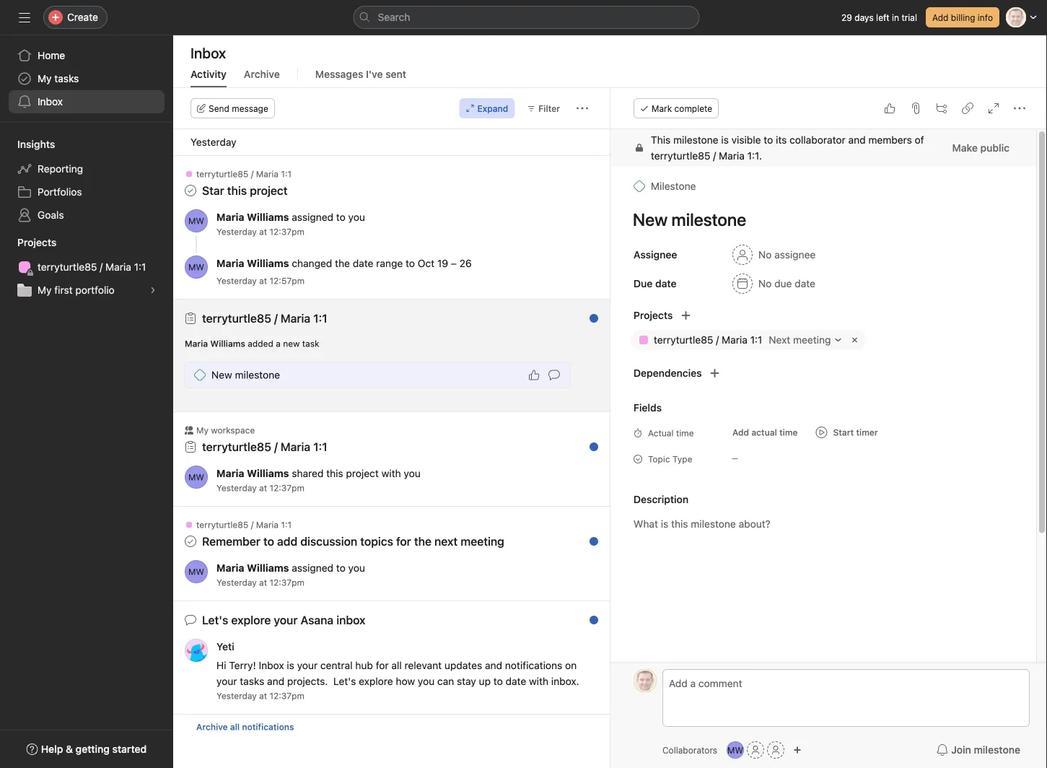 Task type: vqa. For each thing, say whether or not it's contained in the screenshot.
Kicked
no



Task type: describe. For each thing, give the bounding box(es) containing it.
create button
[[43, 6, 108, 29]]

inbox link
[[9, 90, 165, 113]]

discussion
[[301, 535, 358, 548]]

and inside this milestone is visible to its collaborator and members of terryturtle85 / maria 1:1.
[[849, 134, 866, 146]]

0 vertical spatial your
[[274, 613, 298, 627]]

add dependencies image
[[709, 367, 721, 379]]

williams up new
[[210, 339, 245, 349]]

join milestone
[[952, 744, 1021, 756]]

mw button for 1st "maria williams" link from the top of the page
[[185, 209, 208, 232]]

copy milestone link image
[[962, 103, 974, 114]]

maria inside this milestone is visible to its collaborator and members of terryturtle85 / maria 1:1.
[[719, 150, 745, 162]]

add actual time
[[733, 427, 798, 438]]

inbox.
[[551, 675, 579, 687]]

maria williams assigned to you yesterday at 12:37pm for 1st "maria williams" link from the top of the page
[[217, 211, 365, 237]]

star
[[202, 184, 224, 197]]

milestone for join
[[974, 744, 1021, 756]]

maria williams changed the date range to oct 19 – 26 yesterday at 12:57pm
[[217, 257, 472, 286]]

to left add
[[263, 535, 274, 548]]

new milestone
[[212, 369, 280, 381]]

williams for 1st "maria williams" link from the bottom of the page
[[247, 562, 289, 574]]

next meeting button
[[766, 332, 846, 348]]

archive for archive
[[244, 68, 280, 80]]

due date
[[634, 278, 677, 290]]

members
[[869, 134, 912, 146]]

1:1 inside main content
[[751, 334, 763, 346]]

at inside maria williams shared this project with you yesterday at 12:37pm
[[259, 483, 267, 493]]

remember
[[202, 535, 261, 548]]

0 comments image
[[549, 369, 560, 381]]

archive all image
[[583, 316, 594, 328]]

terryturtle85 / maria 1:1 up "added"
[[202, 312, 328, 325]]

1:1 up add
[[281, 520, 292, 530]]

mw for 1st "maria williams" link from the bottom of the page
[[188, 567, 204, 577]]

yesterday inside maria williams changed the date range to oct 19 – 26 yesterday at 12:57pm
[[217, 276, 257, 286]]

visible
[[732, 134, 761, 146]]

williams for 1st "maria williams" link from the top of the page
[[247, 211, 289, 223]]

maria inside maria williams shared this project with you yesterday at 12:37pm
[[217, 467, 244, 479]]

reporting link
[[9, 157, 165, 180]]

terryturtle85 inside this milestone is visible to its collaborator and members of terryturtle85 / maria 1:1.
[[651, 150, 711, 162]]

williams for third "maria williams" link from the top of the page
[[247, 467, 289, 479]]

reporting
[[38, 163, 83, 175]]

to up maria williams changed the date range to oct 19 – 26 yesterday at 12:57pm
[[336, 211, 346, 223]]

started
[[112, 743, 147, 755]]

actual
[[752, 427, 777, 438]]

/ left the maria 1:1
[[274, 440, 278, 454]]

changed
[[292, 257, 332, 269]]

mark complete
[[652, 103, 713, 113]]

mark complete button
[[634, 98, 719, 118]]

/ up add dependencies image
[[716, 334, 719, 346]]

to down discussion
[[336, 562, 346, 574]]

projects.
[[287, 675, 328, 687]]

1:1 up task
[[313, 312, 328, 325]]

terryturtle85 up star
[[196, 169, 249, 179]]

search
[[378, 11, 410, 23]]

goals link
[[9, 204, 165, 227]]

mw button for 1st "maria williams" link from the bottom of the page
[[185, 560, 208, 583]]

left
[[877, 12, 890, 22]]

global element
[[0, 35, 173, 122]]

this
[[651, 134, 671, 146]]

messages i've sent link
[[315, 68, 406, 87]]

add billing info button
[[926, 7, 1000, 27]]

yeti
[[217, 641, 234, 653]]

26
[[460, 257, 472, 269]]

add for add actual time
[[733, 427, 749, 438]]

notifications inside yeti hi terry! inbox is your central hub for all relevant updates and notifications on your tasks and projects.  let's explore how you can stay up to date with inbox. yesterday at 12:37pm
[[505, 660, 563, 671]]

3 12:37pm from the top
[[270, 578, 305, 588]]

let's explore your asana inbox
[[202, 613, 366, 627]]

notifications inside "button"
[[242, 722, 294, 732]]

star this project
[[202, 184, 288, 197]]

archive all notifications
[[196, 722, 294, 732]]

projects inside main content
[[634, 309, 673, 321]]

attachments: add a file to this task, new milestone image
[[910, 103, 922, 114]]

yesterday inside yeti hi terry! inbox is your central hub for all relevant updates and notifications on your tasks and projects.  let's explore how you can stay up to date with inbox. yesterday at 12:37pm
[[217, 691, 257, 701]]

all inside yeti hi terry! inbox is your central hub for all relevant updates and notifications on your tasks and projects.  let's explore how you can stay up to date with inbox. yesterday at 12:37pm
[[392, 660, 402, 671]]

make
[[953, 142, 978, 154]]

due
[[775, 278, 792, 290]]

no assignee
[[759, 249, 816, 261]]

0 horizontal spatial projects button
[[0, 235, 57, 250]]

of
[[915, 134, 925, 146]]

meeting
[[793, 334, 831, 346]]

mark
[[652, 103, 672, 113]]

at inside yeti hi terry! inbox is your central hub for all relevant updates and notifications on your tasks and projects.  let's explore how you can stay up to date with inbox. yesterday at 12:37pm
[[259, 691, 267, 701]]

maria williams shared this project with you yesterday at 12:37pm
[[217, 467, 421, 493]]

williams for third "maria williams" link from the bottom
[[247, 257, 289, 269]]

0 likes. click to like this task image
[[884, 103, 896, 114]]

join
[[952, 744, 972, 756]]

range
[[376, 257, 403, 269]]

i've
[[366, 68, 383, 80]]

terryturtle85 inside projects element
[[38, 261, 97, 273]]

1 horizontal spatial the
[[414, 535, 432, 548]]

help & getting started
[[41, 743, 147, 755]]

goals
[[38, 209, 64, 221]]

1 horizontal spatial inbox
[[191, 44, 226, 61]]

my first portfolio
[[38, 284, 115, 296]]

tt button
[[634, 669, 657, 692]]

time inside dropdown button
[[780, 427, 798, 438]]

central
[[320, 660, 353, 671]]

topic type
[[648, 454, 693, 464]]

yesterday inside maria williams shared this project with you yesterday at 12:37pm
[[217, 483, 257, 493]]

added
[[248, 339, 274, 349]]

19
[[437, 257, 448, 269]]

0 likes. click to like this task image
[[528, 369, 540, 381]]

2 vertical spatial and
[[267, 675, 285, 687]]

fields button
[[611, 398, 662, 418]]

more actions image
[[577, 103, 588, 114]]

mw button for third "maria williams" link from the bottom
[[185, 256, 208, 279]]

1:1 inside 'link'
[[134, 261, 146, 273]]

3 maria williams link from the top
[[217, 467, 289, 479]]

is inside yeti hi terry! inbox is your central hub for all relevant updates and notifications on your tasks and projects.  let's explore how you can stay up to date with inbox. yesterday at 12:37pm
[[287, 660, 294, 671]]

new
[[283, 339, 300, 349]]

milestone for new
[[235, 369, 280, 381]]

a
[[276, 339, 281, 349]]

messages
[[315, 68, 363, 80]]

actual
[[648, 428, 674, 438]]

activity link
[[191, 68, 227, 87]]

asana inbox
[[301, 613, 366, 627]]

its
[[776, 134, 787, 146]]

add for add billing info
[[933, 12, 949, 22]]

maria williams added a new task
[[185, 339, 320, 349]]

date inside maria williams changed the date range to oct 19 – 26 yesterday at 12:57pm
[[353, 257, 374, 269]]

remove image
[[849, 334, 861, 346]]

Task Name text field
[[624, 203, 1019, 236]]

1:1 up "this project"
[[281, 169, 292, 179]]

1 vertical spatial terryturtle85 / maria 1:1 link
[[202, 312, 328, 325]]

to inside this milestone is visible to its collaborator and members of terryturtle85 / maria 1:1.
[[764, 134, 773, 146]]

to inside yeti hi terry! inbox is your central hub for all relevant updates and notifications on your tasks and projects.  let's explore how you can stay up to date with inbox. yesterday at 12:37pm
[[494, 675, 503, 687]]

type
[[673, 454, 693, 464]]

all inside "button"
[[230, 722, 240, 732]]

1 vertical spatial your
[[297, 660, 318, 671]]

workspace
[[211, 425, 255, 435]]

assigned for 1st "maria williams" link from the bottom of the page
[[292, 562, 334, 574]]

terryturtle85 / maria 1:1 up remember
[[196, 520, 292, 530]]

add billing info
[[933, 12, 993, 22]]

terryturtle85 / maria 1:1
[[202, 440, 328, 454]]

/ up remember
[[251, 520, 254, 530]]

the inside maria williams changed the date range to oct 19 – 26 yesterday at 12:57pm
[[335, 257, 350, 269]]

collaborators
[[663, 745, 718, 755]]

portfolios
[[38, 186, 82, 198]]

tasks inside yeti hi terry! inbox is your central hub for all relevant updates and notifications on your tasks and projects.  let's explore how you can stay up to date with inbox. yesterday at 12:37pm
[[240, 675, 264, 687]]

archive notification image for let's explore your asana inbox
[[583, 618, 594, 630]]

start
[[834, 427, 854, 438]]

no due date
[[759, 278, 816, 290]]

archive all notifications button
[[173, 715, 610, 739]]

add
[[277, 535, 298, 548]]

terryturtle85 / maria 1:1 inside main content
[[654, 334, 763, 346]]

this project
[[227, 184, 288, 197]]

mw for 1st "maria williams" link from the top of the page
[[188, 216, 204, 226]]

date inside no due date dropdown button
[[795, 278, 816, 290]]

add or remove collaborators image
[[794, 746, 802, 754]]

timer
[[857, 427, 878, 438]]

1 12:37pm from the top
[[270, 227, 305, 237]]



Task type: locate. For each thing, give the bounding box(es) containing it.
milestone
[[674, 134, 719, 146], [235, 369, 280, 381], [974, 744, 1021, 756]]

29 days left in trial
[[842, 12, 918, 22]]

inbox
[[191, 44, 226, 61], [38, 96, 63, 108], [259, 660, 284, 671]]

2 assigned from the top
[[292, 562, 334, 574]]

archive up message
[[244, 68, 280, 80]]

description
[[634, 493, 689, 505]]

no due date button
[[726, 271, 822, 297]]

send message button
[[191, 98, 275, 118]]

12:57pm
[[270, 276, 305, 286]]

hi
[[217, 660, 226, 671]]

1:1 left next
[[751, 334, 763, 346]]

0 vertical spatial for
[[396, 535, 411, 548]]

my first portfolio link
[[9, 279, 165, 302]]

milestone inside this milestone is visible to its collaborator and members of terryturtle85 / maria 1:1.
[[674, 134, 719, 146]]

my for my tasks
[[38, 73, 52, 84]]

milestone for this
[[674, 134, 719, 146]]

for right the "hub"
[[376, 660, 389, 671]]

terryturtle85 up first
[[38, 261, 97, 273]]

with inside yeti hi terry! inbox is your central hub for all relevant updates and notifications on your tasks and projects.  let's explore how you can stay up to date with inbox. yesterday at 12:37pm
[[529, 675, 549, 687]]

maria williams link up 12:57pm
[[217, 257, 289, 269]]

date right "due"
[[795, 278, 816, 290]]

0 vertical spatial terryturtle85 / maria 1:1 link
[[9, 256, 165, 279]]

12:37pm inside yeti hi terry! inbox is your central hub for all relevant updates and notifications on your tasks and projects.  let's explore how you can stay up to date with inbox. yesterday at 12:37pm
[[270, 691, 305, 701]]

1 assigned from the top
[[292, 211, 334, 223]]

0 vertical spatial inbox
[[191, 44, 226, 61]]

message
[[232, 103, 268, 113]]

1 vertical spatial archive
[[196, 722, 228, 732]]

your left asana inbox
[[274, 613, 298, 627]]

terryturtle85 up maria williams added a new task on the left
[[202, 312, 271, 325]]

milestone down "added"
[[235, 369, 280, 381]]

/ up portfolio
[[100, 261, 103, 273]]

terryturtle85 down add to projects image on the top of the page
[[654, 334, 714, 346]]

all down terry!
[[230, 722, 240, 732]]

billing
[[951, 12, 976, 22]]

0 horizontal spatial date
[[353, 257, 374, 269]]

2 horizontal spatial and
[[849, 134, 866, 146]]

dependencies
[[634, 367, 702, 379]]

you up maria williams changed the date range to oct 19 – 26 yesterday at 12:57pm
[[348, 211, 365, 223]]

at up archive all notifications
[[259, 691, 267, 701]]

no assignee button
[[726, 242, 823, 268]]

the right changed
[[335, 257, 350, 269]]

0 vertical spatial date
[[353, 257, 374, 269]]

4 at from the top
[[259, 578, 267, 588]]

yesterday down send
[[191, 136, 237, 148]]

terryturtle85 / maria 1:1 up 'star this project'
[[196, 169, 292, 179]]

12:37pm up changed
[[270, 227, 305, 237]]

terryturtle85 / maria 1:1 link up "added"
[[202, 312, 328, 325]]

4 maria williams link from the top
[[217, 562, 289, 574]]

2 vertical spatial date
[[506, 675, 527, 687]]

1 vertical spatial add
[[733, 427, 749, 438]]

projects
[[17, 236, 57, 248], [634, 309, 673, 321]]

0 horizontal spatial projects
[[17, 236, 57, 248]]

terryturtle85 / maria 1:1 down add to projects image on the top of the page
[[654, 334, 763, 346]]

to right up
[[494, 675, 503, 687]]

12:37pm inside maria williams shared this project with you yesterday at 12:37pm
[[270, 483, 305, 493]]

your down hi on the bottom left
[[217, 675, 237, 687]]

date left range
[[353, 257, 374, 269]]

terryturtle85 / maria 1:1 link up portfolio
[[9, 256, 165, 279]]

tasks inside global element
[[54, 73, 79, 84]]

maria williams assigned to you yesterday at 12:37pm for 1st "maria williams" link from the bottom of the page
[[217, 562, 365, 588]]

assignee
[[634, 249, 677, 261]]

stay
[[457, 675, 476, 687]]

is
[[722, 134, 729, 146], [287, 660, 294, 671]]

this milestone is visible to its collaborator and members of terryturtle85 / maria 1:1.
[[651, 134, 925, 162]]

5 at from the top
[[259, 691, 267, 701]]

up
[[479, 675, 491, 687]]

relevant
[[405, 660, 442, 671]]

tasks down home
[[54, 73, 79, 84]]

0 vertical spatial is
[[722, 134, 729, 146]]

main content
[[611, 129, 1037, 768]]

you inside yeti hi terry! inbox is your central hub for all relevant updates and notifications on your tasks and projects.  let's explore how you can stay up to date with inbox. yesterday at 12:37pm
[[418, 675, 435, 687]]

1 maria williams assigned to you yesterday at 12:37pm from the top
[[217, 211, 365, 237]]

my for my workspace
[[196, 425, 209, 435]]

1 vertical spatial notifications
[[242, 722, 294, 732]]

this
[[326, 467, 343, 479]]

full screen image
[[988, 103, 1000, 114]]

my inside global element
[[38, 73, 52, 84]]

to left its
[[764, 134, 773, 146]]

2 horizontal spatial date
[[795, 278, 816, 290]]

start timer
[[834, 427, 878, 438]]

mw inside new milestone 'dialog'
[[728, 745, 744, 755]]

1 vertical spatial inbox
[[38, 96, 63, 108]]

topics
[[360, 535, 393, 548]]

0 horizontal spatial explore
[[231, 613, 271, 627]]

2 maria williams assigned to you yesterday at 12:37pm from the top
[[217, 562, 365, 588]]

inbox inside global element
[[38, 96, 63, 108]]

remember to add discussion topics for the next meeting
[[202, 535, 505, 548]]

assigned up changed
[[292, 211, 334, 223]]

archive
[[244, 68, 280, 80], [196, 722, 228, 732]]

complete
[[675, 103, 713, 113]]

days
[[855, 12, 874, 22]]

2 horizontal spatial inbox
[[259, 660, 284, 671]]

12:37pm down 'projects.'
[[270, 691, 305, 701]]

my tasks link
[[9, 67, 165, 90]]

maria williams link down "this project"
[[217, 211, 289, 223]]

williams inside maria williams changed the date range to oct 19 – 26 yesterday at 12:57pm
[[247, 257, 289, 269]]

for
[[396, 535, 411, 548], [376, 660, 389, 671]]

public
[[981, 142, 1010, 154]]

portfolio
[[75, 284, 115, 296]]

with
[[382, 467, 401, 479], [529, 675, 549, 687]]

join milestone button
[[928, 737, 1030, 763]]

projects down due date
[[634, 309, 673, 321]]

search list box
[[353, 6, 700, 29]]

date inside yeti hi terry! inbox is your central hub for all relevant updates and notifications on your tasks and projects.  let's explore how you can stay up to date with inbox. yesterday at 12:37pm
[[506, 675, 527, 687]]

2 vertical spatial your
[[217, 675, 237, 687]]

you down relevant
[[418, 675, 435, 687]]

let's up yeti
[[202, 613, 228, 627]]

maria williams assigned to you yesterday at 12:37pm up changed
[[217, 211, 365, 237]]

1 vertical spatial all
[[230, 722, 240, 732]]

updates
[[445, 660, 482, 671]]

hide sidebar image
[[19, 12, 30, 23]]

to inside maria williams changed the date range to oct 19 – 26 yesterday at 12:57pm
[[406, 257, 415, 269]]

0 horizontal spatial time
[[676, 428, 694, 438]]

1 at from the top
[[259, 227, 267, 237]]

0 vertical spatial the
[[335, 257, 350, 269]]

0 vertical spatial and
[[849, 134, 866, 146]]

terry!
[[229, 660, 256, 671]]

messages i've sent
[[315, 68, 406, 80]]

terryturtle85 down workspace
[[202, 440, 271, 454]]

1 vertical spatial assigned
[[292, 562, 334, 574]]

and up up
[[485, 660, 503, 671]]

add inside button
[[933, 12, 949, 22]]

no
[[759, 249, 772, 261], [759, 278, 772, 290]]

0 vertical spatial projects button
[[0, 235, 57, 250]]

maria inside maria williams changed the date range to oct 19 – 26 yesterday at 12:57pm
[[217, 257, 244, 269]]

my inside projects element
[[38, 284, 52, 296]]

Completed milestone checkbox
[[194, 369, 206, 381]]

0 horizontal spatial with
[[382, 467, 401, 479]]

0 horizontal spatial add
[[733, 427, 749, 438]]

0 horizontal spatial tasks
[[54, 73, 79, 84]]

1 vertical spatial milestone
[[235, 369, 280, 381]]

next
[[769, 334, 791, 346]]

0 vertical spatial add
[[933, 12, 949, 22]]

0 vertical spatial my
[[38, 73, 52, 84]]

explore
[[231, 613, 271, 627], [359, 675, 393, 687]]

my down home
[[38, 73, 52, 84]]

1 maria williams link from the top
[[217, 211, 289, 223]]

let's
[[202, 613, 228, 627], [334, 675, 356, 687]]

mw button for third "maria williams" link from the top of the page
[[185, 466, 208, 489]]

new milestone dialog
[[611, 88, 1048, 768]]

at inside maria williams changed the date range to oct 19 – 26 yesterday at 12:57pm
[[259, 276, 267, 286]]

my left first
[[38, 284, 52, 296]]

0 vertical spatial projects
[[17, 236, 57, 248]]

is inside this milestone is visible to its collaborator and members of terryturtle85 / maria 1:1.
[[722, 134, 729, 146]]

no for no assignee
[[759, 249, 772, 261]]

yesterday down remember
[[217, 578, 257, 588]]

1 vertical spatial the
[[414, 535, 432, 548]]

filter button
[[521, 98, 567, 118]]

is left visible
[[722, 134, 729, 146]]

portfolios link
[[9, 180, 165, 204]]

at up let's explore your asana inbox
[[259, 578, 267, 588]]

date
[[353, 257, 374, 269], [795, 278, 816, 290], [506, 675, 527, 687]]

projects inside projects element
[[17, 236, 57, 248]]

0 horizontal spatial terryturtle85 / maria 1:1 link
[[9, 256, 165, 279]]

next meeting
[[769, 334, 831, 346]]

1 vertical spatial tasks
[[240, 675, 264, 687]]

0 vertical spatial maria williams assigned to you yesterday at 12:37pm
[[217, 211, 365, 237]]

with left inbox.
[[529, 675, 549, 687]]

1 horizontal spatial with
[[529, 675, 549, 687]]

insights button
[[0, 137, 55, 152]]

williams down terryturtle85 / maria 1:1
[[247, 467, 289, 479]]

0 horizontal spatial notifications
[[242, 722, 294, 732]]

new
[[212, 369, 232, 381]]

/ left 1:1. at the right top of page
[[713, 150, 716, 162]]

is up 'projects.'
[[287, 660, 294, 671]]

archive inside "button"
[[196, 722, 228, 732]]

and left 'projects.'
[[267, 675, 285, 687]]

for right topics
[[396, 535, 411, 548]]

1 horizontal spatial notifications
[[505, 660, 563, 671]]

your
[[274, 613, 298, 627], [297, 660, 318, 671], [217, 675, 237, 687]]

1 horizontal spatial date
[[506, 675, 527, 687]]

explore inside yeti hi terry! inbox is your central hub for all relevant updates and notifications on your tasks and projects.  let's explore how you can stay up to date with inbox. yesterday at 12:37pm
[[359, 675, 393, 687]]

0 horizontal spatial and
[[267, 675, 285, 687]]

assigned for 1st "maria williams" link from the top of the page
[[292, 211, 334, 223]]

activity
[[191, 68, 227, 80]]

send
[[209, 103, 229, 113]]

hub
[[355, 660, 373, 671]]

projects button down due date
[[611, 305, 673, 326]]

yesterday
[[191, 136, 237, 148], [217, 227, 257, 237], [217, 276, 257, 286], [217, 483, 257, 493], [217, 578, 257, 588], [217, 691, 257, 701]]

0 horizontal spatial milestone
[[235, 369, 280, 381]]

create
[[67, 11, 98, 23]]

archive down hi on the bottom left
[[196, 722, 228, 732]]

add to projects image
[[680, 310, 692, 321]]

you inside maria williams shared this project with you yesterday at 12:37pm
[[404, 467, 421, 479]]

1:1 up my first portfolio link
[[134, 261, 146, 273]]

terryturtle85 / maria 1:1 up portfolio
[[38, 261, 146, 273]]

williams up 12:57pm
[[247, 257, 289, 269]]

notifications
[[505, 660, 563, 671], [242, 722, 294, 732]]

0 vertical spatial archive notification image
[[583, 429, 594, 440]]

1 vertical spatial date
[[795, 278, 816, 290]]

all up how
[[392, 660, 402, 671]]

make public
[[953, 142, 1010, 154]]

2 maria williams link from the top
[[217, 257, 289, 269]]

0 vertical spatial all
[[392, 660, 402, 671]]

add left billing on the right top of page
[[933, 12, 949, 22]]

1 horizontal spatial milestone
[[674, 134, 719, 146]]

1 vertical spatial my
[[38, 284, 52, 296]]

—
[[732, 454, 738, 462]]

1 vertical spatial and
[[485, 660, 503, 671]]

yesterday down 'star this project'
[[217, 227, 257, 237]]

williams inside maria williams shared this project with you yesterday at 12:37pm
[[247, 467, 289, 479]]

explore up yeti
[[231, 613, 271, 627]]

expand
[[478, 103, 509, 113]]

at down terryturtle85 / maria 1:1
[[259, 483, 267, 493]]

my tasks
[[38, 73, 79, 84]]

1 horizontal spatial is
[[722, 134, 729, 146]]

my
[[38, 73, 52, 84], [38, 284, 52, 296], [196, 425, 209, 435]]

2 horizontal spatial milestone
[[974, 744, 1021, 756]]

1 horizontal spatial let's
[[334, 675, 356, 687]]

0 horizontal spatial is
[[287, 660, 294, 671]]

terryturtle85 up remember
[[196, 520, 249, 530]]

1 horizontal spatial archive
[[244, 68, 280, 80]]

inbox right terry!
[[259, 660, 284, 671]]

/ inside this milestone is visible to its collaborator and members of terryturtle85 / maria 1:1.
[[713, 150, 716, 162]]

1 vertical spatial projects button
[[611, 305, 673, 326]]

2 12:37pm from the top
[[270, 483, 305, 493]]

williams down add
[[247, 562, 289, 574]]

0 vertical spatial notifications
[[505, 660, 563, 671]]

maria inside projects element
[[105, 261, 131, 273]]

inbox up activity
[[191, 44, 226, 61]]

williams down "this project"
[[247, 211, 289, 223]]

maria williams link
[[217, 211, 289, 223], [217, 257, 289, 269], [217, 467, 289, 479], [217, 562, 289, 574]]

2 archive notification image from the top
[[583, 618, 594, 630]]

2 vertical spatial inbox
[[259, 660, 284, 671]]

project
[[346, 467, 379, 479]]

archive link
[[244, 68, 280, 87]]

0 horizontal spatial inbox
[[38, 96, 63, 108]]

0 vertical spatial no
[[759, 249, 772, 261]]

12:37pm up let's explore your asana inbox
[[270, 578, 305, 588]]

to left oct
[[406, 257, 415, 269]]

1 horizontal spatial and
[[485, 660, 503, 671]]

0 vertical spatial milestone
[[674, 134, 719, 146]]

mw for third "maria williams" link from the bottom
[[188, 262, 204, 272]]

notifications up inbox.
[[505, 660, 563, 671]]

archive notification image
[[583, 429, 594, 440], [583, 618, 594, 630]]

projects button inside main content
[[611, 305, 673, 326]]

filter
[[539, 103, 560, 113]]

1 vertical spatial explore
[[359, 675, 393, 687]]

milestone down complete
[[674, 134, 719, 146]]

archive for archive all notifications
[[196, 722, 228, 732]]

0 horizontal spatial archive
[[196, 722, 228, 732]]

my left workspace
[[196, 425, 209, 435]]

1 horizontal spatial all
[[392, 660, 402, 671]]

the right topics
[[414, 535, 432, 548]]

you down remember to add discussion topics for the next meeting
[[348, 562, 365, 574]]

2 vertical spatial milestone
[[974, 744, 1021, 756]]

add left actual
[[733, 427, 749, 438]]

1 horizontal spatial terryturtle85 / maria 1:1 link
[[202, 312, 328, 325]]

— button
[[726, 448, 813, 469]]

2 vertical spatial my
[[196, 425, 209, 435]]

task
[[302, 339, 320, 349]]

/ up "this project"
[[251, 169, 254, 179]]

0 vertical spatial tasks
[[54, 73, 79, 84]]

completed milestone image
[[194, 369, 206, 381]]

0 vertical spatial assigned
[[292, 211, 334, 223]]

/ inside projects element
[[100, 261, 103, 273]]

date right up
[[506, 675, 527, 687]]

terryturtle85 / maria 1:1 inside projects element
[[38, 261, 146, 273]]

1 archive notification image from the top
[[583, 429, 594, 440]]

1 horizontal spatial explore
[[359, 675, 393, 687]]

1 vertical spatial let's
[[334, 675, 356, 687]]

yesterday down terryturtle85 / maria 1:1
[[217, 483, 257, 493]]

maria williams assigned to you yesterday at 12:37pm down add
[[217, 562, 365, 588]]

let's down central
[[334, 675, 356, 687]]

/ up "a" in the left of the page
[[274, 312, 278, 325]]

my for my first portfolio
[[38, 284, 52, 296]]

you right project
[[404, 467, 421, 479]]

milestone right join
[[974, 744, 1021, 756]]

no for no due date
[[759, 278, 772, 290]]

collaborator
[[790, 134, 846, 146]]

1 horizontal spatial for
[[396, 535, 411, 548]]

you
[[348, 211, 365, 223], [404, 467, 421, 479], [348, 562, 365, 574], [418, 675, 435, 687]]

insights element
[[0, 131, 173, 230]]

let's inside yeti hi terry! inbox is your central hub for all relevant updates and notifications on your tasks and projects.  let's explore how you can stay up to date with inbox. yesterday at 12:37pm
[[334, 675, 356, 687]]

mw for third "maria williams" link from the top of the page
[[188, 472, 204, 482]]

no left assignee
[[759, 249, 772, 261]]

maria
[[719, 150, 745, 162], [256, 169, 279, 179], [217, 211, 244, 223], [217, 257, 244, 269], [105, 261, 131, 273], [281, 312, 311, 325], [722, 334, 748, 346], [185, 339, 208, 349], [217, 467, 244, 479], [256, 520, 279, 530], [217, 562, 244, 574]]

terryturtle85 / maria 1:1 link
[[9, 256, 165, 279], [202, 312, 328, 325]]

trial
[[902, 12, 918, 22]]

with inside maria williams shared this project with you yesterday at 12:37pm
[[382, 467, 401, 479]]

maria williams assigned to you yesterday at 12:37pm
[[217, 211, 365, 237], [217, 562, 365, 588]]

archive notification image for my workspace
[[583, 429, 594, 440]]

yesterday left 12:57pm
[[217, 276, 257, 286]]

0 horizontal spatial let's
[[202, 613, 228, 627]]

2 no from the top
[[759, 278, 772, 290]]

main content inside new milestone 'dialog'
[[611, 129, 1037, 768]]

at down "this project"
[[259, 227, 267, 237]]

more actions for this task image
[[1014, 103, 1026, 114]]

1 horizontal spatial projects
[[634, 309, 673, 321]]

assigned down discussion
[[292, 562, 334, 574]]

1 vertical spatial archive notification image
[[583, 618, 594, 630]]

milestone inside 'button'
[[974, 744, 1021, 756]]

shared
[[292, 467, 324, 479]]

0 vertical spatial archive
[[244, 68, 280, 80]]

explore down the "hub"
[[359, 675, 393, 687]]

0 horizontal spatial all
[[230, 722, 240, 732]]

2 at from the top
[[259, 276, 267, 286]]

0 horizontal spatial for
[[376, 660, 389, 671]]

for inside yeti hi terry! inbox is your central hub for all relevant updates and notifications on your tasks and projects.  let's explore how you can stay up to date with inbox. yesterday at 12:37pm
[[376, 660, 389, 671]]

no left "due"
[[759, 278, 772, 290]]

1 horizontal spatial time
[[780, 427, 798, 438]]

main content containing this milestone is visible to its collaborator and members of terryturtle85 / maria 1:1.
[[611, 129, 1037, 768]]

1:1.
[[748, 150, 762, 162]]

1 horizontal spatial projects button
[[611, 305, 673, 326]]

1 vertical spatial maria williams assigned to you yesterday at 12:37pm
[[217, 562, 365, 588]]

williams
[[247, 211, 289, 223], [247, 257, 289, 269], [210, 339, 245, 349], [247, 467, 289, 479], [247, 562, 289, 574]]

your up 'projects.'
[[297, 660, 318, 671]]

1 vertical spatial projects
[[634, 309, 673, 321]]

inbox inside yeti hi terry! inbox is your central hub for all relevant updates and notifications on your tasks and projects.  let's explore how you can stay up to date with inbox. yesterday at 12:37pm
[[259, 660, 284, 671]]

insights
[[17, 138, 55, 150]]

3 at from the top
[[259, 483, 267, 493]]

yeti hi terry! inbox is your central hub for all relevant updates and notifications on your tasks and projects.  let's explore how you can stay up to date with inbox. yesterday at 12:37pm
[[217, 641, 580, 701]]

projects element
[[0, 230, 173, 305]]

1 vertical spatial is
[[287, 660, 294, 671]]

1 vertical spatial for
[[376, 660, 389, 671]]

add inside dropdown button
[[733, 427, 749, 438]]

4 12:37pm from the top
[[270, 691, 305, 701]]

with right project
[[382, 467, 401, 479]]

1 vertical spatial no
[[759, 278, 772, 290]]

1 no from the top
[[759, 249, 772, 261]]

0 vertical spatial explore
[[231, 613, 271, 627]]

notifications down 'projects.'
[[242, 722, 294, 732]]

at left 12:57pm
[[259, 276, 267, 286]]

0 vertical spatial with
[[382, 467, 401, 479]]

0 horizontal spatial the
[[335, 257, 350, 269]]

1 horizontal spatial add
[[933, 12, 949, 22]]

in
[[892, 12, 900, 22]]

add subtask image
[[936, 103, 948, 114]]

0 vertical spatial let's
[[202, 613, 228, 627]]

tasks down terry!
[[240, 675, 264, 687]]

/
[[713, 150, 716, 162], [251, 169, 254, 179], [100, 261, 103, 273], [274, 312, 278, 325], [716, 334, 719, 346], [274, 440, 278, 454], [251, 520, 254, 530]]

1 horizontal spatial tasks
[[240, 675, 264, 687]]

maria williams link down remember
[[217, 562, 289, 574]]

1 vertical spatial with
[[529, 675, 549, 687]]

inbox down the my tasks
[[38, 96, 63, 108]]

terryturtle85 / maria 1:1 link inside projects element
[[9, 256, 165, 279]]

see details, my first portfolio image
[[149, 286, 157, 295]]

projects down the goals
[[17, 236, 57, 248]]



